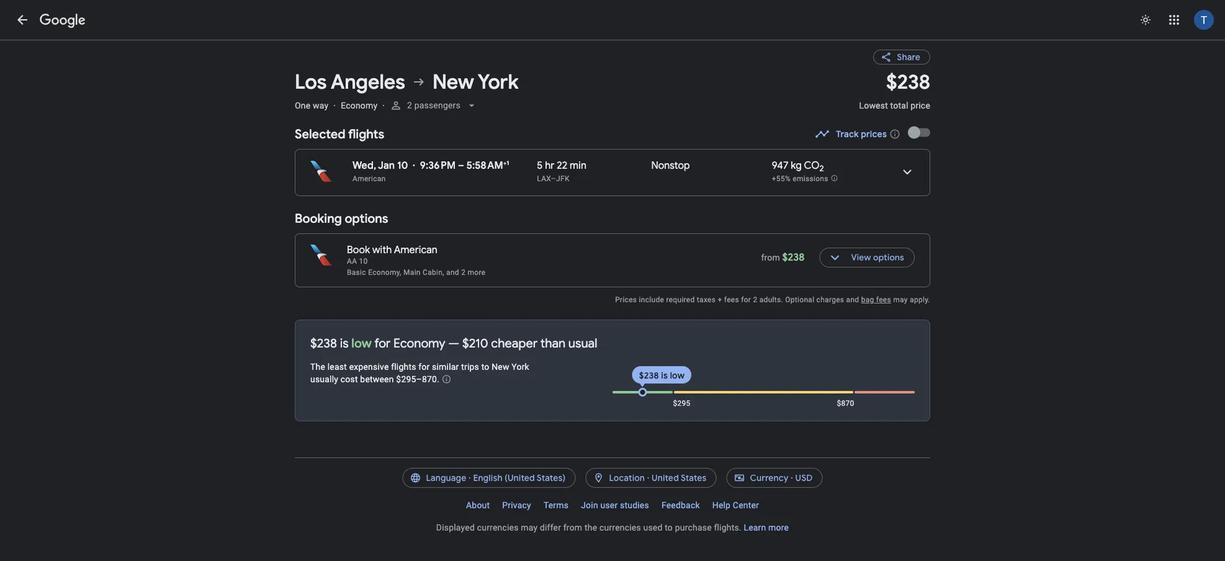 Task type: describe. For each thing, give the bounding box(es) containing it.
nonstop flight. element
[[652, 159, 690, 174]]

total duration 5 hr 22 min. element
[[537, 159, 652, 174]]

0 vertical spatial for
[[741, 296, 751, 304]]

options for booking options
[[345, 210, 388, 226]]

go back image
[[15, 12, 30, 27]]

238 us dollars element
[[887, 69, 931, 95]]

english
[[473, 472, 503, 484]]

$238 for $238 lowest total price
[[887, 69, 931, 95]]

york inside the least expensive flights for similar trips to new york usually cost between $295–870.
[[512, 362, 530, 372]]

$210
[[463, 335, 488, 351]]

low for $238 is low
[[670, 370, 685, 381]]

booking options
[[295, 210, 388, 226]]

between
[[360, 374, 394, 384]]

+
[[718, 296, 722, 304]]

9:36 pm – 5:58 am +1
[[420, 159, 509, 172]]

displayed
[[436, 522, 475, 533]]

– inside 5 hr 22 min lax – jfk
[[551, 174, 556, 183]]

similar
[[432, 362, 459, 372]]

0 vertical spatial economy
[[341, 100, 378, 111]]

apply.
[[910, 296, 931, 304]]

from inside the from $238
[[761, 253, 780, 263]]

states
[[681, 472, 707, 484]]

flight details. departing flight on wednesday, january 10. leaves los angeles international airport at 9:36 pm on wednesday, january 10 and arrives at john f. kennedy international airport at 5:58 am on thursday, january 11. image
[[893, 157, 923, 187]]

lax
[[537, 174, 551, 183]]

kg
[[791, 159, 802, 172]]

privacy
[[502, 500, 531, 510]]

for inside the least expensive flights for similar trips to new york usually cost between $295–870.
[[419, 362, 430, 372]]

about link
[[460, 495, 496, 515]]

hr
[[545, 159, 555, 172]]

0 vertical spatial 10
[[397, 159, 408, 172]]

5 hr 22 min lax – jfk
[[537, 159, 587, 183]]

bag fees button
[[862, 296, 892, 304]]

the
[[310, 362, 325, 372]]

terms link
[[538, 495, 575, 515]]

total
[[891, 100, 909, 111]]

passengers
[[415, 100, 461, 111]]

los
[[295, 69, 327, 95]]

Arrival time: 5:58 AM on  Thursday, January 11. text field
[[467, 159, 509, 172]]

basic economy, main cabin, and 2 more
[[347, 268, 486, 277]]

taxes
[[697, 296, 716, 304]]

book
[[347, 244, 370, 256]]

to inside the least expensive flights for similar trips to new york usually cost between $295–870.
[[482, 362, 490, 372]]

$295
[[673, 399, 691, 408]]

include
[[639, 296, 664, 304]]

purchase
[[675, 522, 712, 533]]

the
[[585, 522, 597, 533]]

2 passengers button
[[385, 91, 483, 120]]

least
[[328, 362, 347, 372]]

wed, jan 10
[[353, 159, 408, 172]]

22
[[557, 159, 568, 172]]

prices include required taxes + fees for 2 adults. optional charges and bag fees may apply.
[[615, 296, 931, 304]]

+55% emissions
[[772, 174, 829, 183]]

947
[[772, 159, 789, 172]]

states)
[[537, 472, 566, 484]]

1 currencies from the left
[[477, 522, 519, 533]]

displayed currencies may differ from the currencies used to purchase flights. learn more
[[436, 522, 789, 533]]

Flight number AA 10 text field
[[347, 257, 368, 266]]

learn more link
[[744, 522, 789, 533]]

terms
[[544, 500, 569, 510]]

share
[[897, 52, 921, 63]]

$870
[[837, 399, 855, 408]]

1 vertical spatial and
[[847, 296, 860, 304]]

emissions
[[793, 174, 829, 183]]

location
[[609, 472, 645, 484]]

+1
[[503, 159, 509, 167]]

book with american aa 10
[[347, 244, 438, 266]]

cheaper
[[491, 335, 538, 351]]

view options button
[[820, 243, 915, 273]]

los angeles
[[295, 69, 405, 95]]

user
[[601, 500, 618, 510]]

$238 for $238 is low
[[639, 370, 659, 381]]

238 US dollars text field
[[783, 251, 805, 264]]

from $238
[[761, 251, 805, 264]]

view
[[852, 252, 872, 263]]

2 left adults.
[[753, 296, 758, 304]]

$295–870.
[[396, 374, 440, 384]]

american inside book with american aa 10
[[394, 244, 438, 256]]

prices
[[615, 296, 637, 304]]

than
[[541, 335, 566, 351]]

charges
[[817, 296, 845, 304]]

flights.
[[714, 522, 742, 533]]

trips
[[461, 362, 479, 372]]

learn
[[744, 522, 766, 533]]

share button
[[874, 50, 931, 65]]

is for $238 is low
[[661, 370, 668, 381]]

help
[[713, 500, 731, 510]]

center
[[733, 500, 759, 510]]

flights inside the least expensive flights for similar trips to new york usually cost between $295–870.
[[391, 362, 416, 372]]

0 vertical spatial york
[[478, 69, 519, 95]]

2 inside 2 passengers popup button
[[407, 100, 412, 111]]

price
[[911, 100, 931, 111]]

5
[[537, 159, 543, 172]]

$238 for $238 is low for economy — $210 cheaper than usual
[[310, 335, 337, 351]]

selected
[[295, 126, 346, 142]]



Task type: locate. For each thing, give the bounding box(es) containing it.
prices
[[861, 129, 887, 140]]

10
[[397, 159, 408, 172], [359, 257, 368, 266]]

1 vertical spatial –
[[551, 174, 556, 183]]

main
[[404, 268, 421, 277]]

currencies
[[477, 522, 519, 533], [600, 522, 641, 533]]

$238 is low
[[639, 370, 685, 381]]

bag
[[862, 296, 875, 304]]

1 vertical spatial may
[[521, 522, 538, 533]]

booking
[[295, 210, 342, 226]]

expensive
[[349, 362, 389, 372]]

view options
[[852, 252, 905, 263]]

jan
[[378, 159, 395, 172]]

1 horizontal spatial flights
[[391, 362, 416, 372]]

usd
[[796, 472, 813, 484]]

2 left passengers
[[407, 100, 412, 111]]

required
[[666, 296, 695, 304]]

0 horizontal spatial economy
[[341, 100, 378, 111]]

join user studies
[[581, 500, 649, 510]]

jfk
[[556, 174, 570, 183]]

wed,
[[353, 159, 376, 172]]

and left bag
[[847, 296, 860, 304]]

options right 'view'
[[874, 252, 905, 263]]

lowest
[[860, 100, 888, 111]]

1 horizontal spatial from
[[761, 253, 780, 263]]

departing flight on wednesday, january 10. leaves los angeles international airport at 9:36 pm on wednesday, january 10 and arrives at john f. kennedy international airport at 5:58 am on thursday, january 11. element
[[353, 159, 509, 172]]

options up book
[[345, 210, 388, 226]]

1 horizontal spatial options
[[874, 252, 905, 263]]

american down wed,
[[353, 174, 386, 183]]

for up $295–870.
[[419, 362, 430, 372]]

is for $238 is low for economy — $210 cheaper than usual
[[340, 335, 349, 351]]

– right departure time: 9:36 pm. text box
[[458, 159, 464, 172]]

feedback link
[[656, 495, 706, 515]]

1 horizontal spatial economy
[[394, 335, 446, 351]]

economy up the least expensive flights for similar trips to new york usually cost between $295–870.
[[394, 335, 446, 351]]

– down hr
[[551, 174, 556, 183]]

learn more about price insights image
[[442, 374, 452, 384]]

 image
[[383, 100, 385, 111]]

1 vertical spatial flights
[[391, 362, 416, 372]]

united states
[[652, 472, 707, 484]]

may left differ
[[521, 522, 538, 533]]

options for view options
[[874, 252, 905, 263]]

and right cabin,
[[446, 268, 459, 277]]

fees
[[724, 296, 739, 304], [877, 296, 892, 304]]

main content
[[295, 40, 942, 422]]

and
[[446, 268, 459, 277], [847, 296, 860, 304]]

+55%
[[772, 174, 791, 183]]

way
[[313, 100, 329, 111]]

0 horizontal spatial and
[[446, 268, 459, 277]]

0 vertical spatial –
[[458, 159, 464, 172]]

track
[[836, 129, 859, 140]]

for left adults.
[[741, 296, 751, 304]]

new inside the least expensive flights for similar trips to new york usually cost between $295–870.
[[492, 362, 510, 372]]

may left apply. at the right bottom of page
[[894, 296, 908, 304]]

$238 lowest total price
[[860, 69, 931, 111]]

more right learn
[[769, 522, 789, 533]]

9:36 pm
[[420, 159, 456, 172]]

studies
[[620, 500, 649, 510]]

5:58 am
[[467, 159, 503, 172]]

0 horizontal spatial flights
[[348, 126, 385, 142]]

1 vertical spatial from
[[564, 522, 583, 533]]

2 right cabin,
[[461, 268, 466, 277]]

1 horizontal spatial 10
[[397, 159, 408, 172]]

united
[[652, 472, 679, 484]]

selected flights
[[295, 126, 385, 142]]

 image
[[334, 100, 336, 111]]

0 horizontal spatial for
[[375, 335, 391, 351]]

new up passengers
[[433, 69, 474, 95]]

2 passengers
[[407, 100, 461, 111]]

0 horizontal spatial american
[[353, 174, 386, 183]]

0 vertical spatial low
[[352, 335, 372, 351]]

american up basic economy, main cabin, and 2 more
[[394, 244, 438, 256]]

to right 'used' at the right bottom of page
[[665, 522, 673, 533]]

fees right +
[[724, 296, 739, 304]]

about
[[466, 500, 490, 510]]

cabin,
[[423, 268, 444, 277]]

flights up wed,
[[348, 126, 385, 142]]

feedback
[[662, 500, 700, 510]]

1 vertical spatial to
[[665, 522, 673, 533]]

help center link
[[706, 495, 766, 515]]

co
[[804, 159, 820, 172]]

for
[[741, 296, 751, 304], [375, 335, 391, 351], [419, 362, 430, 372]]

0 horizontal spatial is
[[340, 335, 349, 351]]

currency
[[750, 472, 789, 484]]

1 horizontal spatial to
[[665, 522, 673, 533]]

1 horizontal spatial for
[[419, 362, 430, 372]]

currencies down join user studies link
[[600, 522, 641, 533]]

2 currencies from the left
[[600, 522, 641, 533]]

basic
[[347, 268, 366, 277]]

0 vertical spatial and
[[446, 268, 459, 277]]

to
[[482, 362, 490, 372], [665, 522, 673, 533]]

0 horizontal spatial low
[[352, 335, 372, 351]]

10 right aa
[[359, 257, 368, 266]]

1 vertical spatial economy
[[394, 335, 446, 351]]

from left 238 us dollars text field
[[761, 253, 780, 263]]

new york
[[433, 69, 519, 95]]

$238 inside $238 lowest total price
[[887, 69, 931, 95]]

is
[[340, 335, 349, 351], [661, 370, 668, 381]]

0 horizontal spatial fees
[[724, 296, 739, 304]]

1 horizontal spatial low
[[670, 370, 685, 381]]

0 horizontal spatial may
[[521, 522, 538, 533]]

none text field containing $238
[[860, 69, 931, 122]]

the least expensive flights for similar trips to new york usually cost between $295–870.
[[310, 362, 530, 384]]

1 vertical spatial 10
[[359, 257, 368, 266]]

–
[[458, 159, 464, 172], [551, 174, 556, 183]]

new down cheaper
[[492, 362, 510, 372]]

main content containing los angeles
[[295, 40, 942, 422]]

for up expensive
[[375, 335, 391, 351]]

from
[[761, 253, 780, 263], [564, 522, 583, 533]]

2 horizontal spatial for
[[741, 296, 751, 304]]

1 vertical spatial low
[[670, 370, 685, 381]]

language
[[426, 472, 467, 484]]

low up $295
[[670, 370, 685, 381]]

1 vertical spatial more
[[769, 522, 789, 533]]

join
[[581, 500, 598, 510]]

options
[[345, 210, 388, 226], [874, 252, 905, 263]]

to right trips
[[482, 362, 490, 372]]

nonstop
[[652, 159, 690, 172]]

Departure time: 9:36 PM. text field
[[420, 159, 456, 172]]

0 horizontal spatial –
[[458, 159, 464, 172]]

cost
[[341, 374, 358, 384]]

0 horizontal spatial options
[[345, 210, 388, 226]]

low up expensive
[[352, 335, 372, 351]]

1 vertical spatial york
[[512, 362, 530, 372]]

1 vertical spatial is
[[661, 370, 668, 381]]

american
[[353, 174, 386, 183], [394, 244, 438, 256]]

0 vertical spatial new
[[433, 69, 474, 95]]

new
[[433, 69, 474, 95], [492, 362, 510, 372]]

options inside dropdown button
[[874, 252, 905, 263]]

with
[[373, 244, 392, 256]]

usually
[[310, 374, 338, 384]]

english (united states)
[[473, 472, 566, 484]]

change appearance image
[[1131, 5, 1161, 35]]

1 horizontal spatial fees
[[877, 296, 892, 304]]

$238 is low for economy — $210 cheaper than usual
[[310, 335, 598, 351]]

usual
[[569, 335, 598, 351]]

flights
[[348, 126, 385, 142], [391, 362, 416, 372]]

2 fees from the left
[[877, 296, 892, 304]]

from left the the
[[564, 522, 583, 533]]

0 horizontal spatial 10
[[359, 257, 368, 266]]

0 vertical spatial to
[[482, 362, 490, 372]]

1 horizontal spatial –
[[551, 174, 556, 183]]

economy,
[[368, 268, 402, 277]]

1 horizontal spatial and
[[847, 296, 860, 304]]

1 horizontal spatial is
[[661, 370, 668, 381]]

currencies down privacy link on the bottom left
[[477, 522, 519, 533]]

0 vertical spatial american
[[353, 174, 386, 183]]

1 horizontal spatial more
[[769, 522, 789, 533]]

0 horizontal spatial currencies
[[477, 522, 519, 533]]

2 vertical spatial for
[[419, 362, 430, 372]]

loading results progress bar
[[0, 40, 1226, 42]]

0 horizontal spatial to
[[482, 362, 490, 372]]

1 horizontal spatial currencies
[[600, 522, 641, 533]]

0 horizontal spatial more
[[468, 268, 486, 277]]

more right cabin,
[[468, 268, 486, 277]]

economy down angeles
[[341, 100, 378, 111]]

10 inside book with american aa 10
[[359, 257, 368, 266]]

1 fees from the left
[[724, 296, 739, 304]]

adults.
[[760, 296, 784, 304]]

None text field
[[860, 69, 931, 122]]

join user studies link
[[575, 495, 656, 515]]

1 vertical spatial new
[[492, 362, 510, 372]]

947 kg co 2
[[772, 159, 824, 174]]

0 vertical spatial may
[[894, 296, 908, 304]]

learn more about tracked prices image
[[890, 129, 901, 140]]

0 vertical spatial more
[[468, 268, 486, 277]]

1 vertical spatial for
[[375, 335, 391, 351]]

track prices
[[836, 129, 887, 140]]

angeles
[[331, 69, 405, 95]]

—
[[448, 335, 460, 351]]

help center
[[713, 500, 759, 510]]

10 right jan
[[397, 159, 408, 172]]

0 vertical spatial options
[[345, 210, 388, 226]]

0 vertical spatial flights
[[348, 126, 385, 142]]

1 horizontal spatial may
[[894, 296, 908, 304]]

one
[[295, 100, 311, 111]]

min
[[570, 159, 587, 172]]

2 up emissions
[[820, 163, 824, 174]]

Los Angeles to New York text field
[[295, 69, 845, 95]]

0 vertical spatial is
[[340, 335, 349, 351]]

fees right bag
[[877, 296, 892, 304]]

0 vertical spatial from
[[761, 253, 780, 263]]

used
[[644, 522, 663, 533]]

optional
[[786, 296, 815, 304]]

1 vertical spatial american
[[394, 244, 438, 256]]

low for $238 is low for economy — $210 cheaper than usual
[[352, 335, 372, 351]]

flights up $295–870.
[[391, 362, 416, 372]]

0 horizontal spatial from
[[564, 522, 583, 533]]

one way
[[295, 100, 329, 111]]

0 horizontal spatial new
[[433, 69, 474, 95]]

2 inside the 947 kg co 2
[[820, 163, 824, 174]]

1 horizontal spatial american
[[394, 244, 438, 256]]

1 vertical spatial options
[[874, 252, 905, 263]]

1 horizontal spatial new
[[492, 362, 510, 372]]



Task type: vqa. For each thing, say whether or not it's contained in the screenshot.
238 US DOLLARS Element
yes



